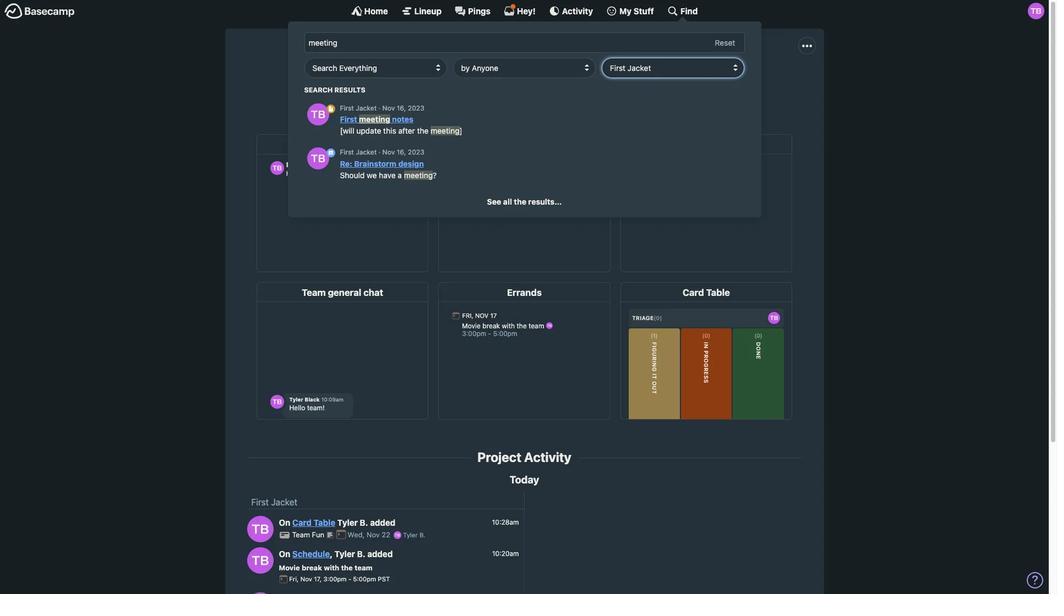 Task type: locate. For each thing, give the bounding box(es) containing it.
first for first jacket
[[251, 498, 269, 508]]

0 vertical spatial nov 16, 2023 element
[[383, 104, 425, 112]]

1 for search image from the top
[[326, 104, 335, 113]]

find button
[[667, 6, 698, 17]]

10:20am
[[492, 550, 519, 558]]

nov left 17, at the left of page
[[301, 576, 312, 583]]

· up "update"
[[379, 104, 381, 112]]

strips
[[592, 76, 615, 86]]

table
[[314, 518, 335, 528]]

company!
[[456, 76, 495, 86]]

tyler b.
[[401, 532, 426, 539]]

0 vertical spatial on
[[279, 518, 290, 528]]

0 vertical spatial activity
[[562, 6, 593, 16]]

notes
[[392, 115, 414, 124]]

first jacket · nov 16, 2023 re: brainstorm design should we have a meeting ?
[[340, 148, 437, 180]]

the inside movie break with the team fri, nov 17, 3:00pm -     5:00pm pst
[[341, 564, 353, 573]]

10:28am element
[[492, 519, 519, 527]]

1 vertical spatial ·
[[379, 148, 381, 157]]

0 horizontal spatial colors!
[[634, 76, 661, 86]]

brainstorm
[[354, 159, 397, 168]]

2 2023 from the top
[[408, 148, 425, 157]]

jacket inside the first jacket · nov 16, 2023 re: brainstorm design should we have a meeting ?
[[356, 148, 377, 157]]

1 horizontal spatial and
[[617, 76, 632, 86]]

the up - at the left of the page
[[341, 564, 353, 573]]

first jacket
[[251, 498, 297, 508]]

1 horizontal spatial of
[[690, 76, 698, 86]]

tyler black image down search
[[307, 103, 329, 126]]

first inside the first jacket · nov 16, 2023 re: brainstorm design should we have a meeting ?
[[340, 148, 354, 157]]

0 vertical spatial ·
[[379, 104, 381, 112]]

tyler black image right 22
[[394, 532, 401, 540]]

1 vertical spatial nov 16, 2023 element
[[383, 148, 425, 157]]

0 horizontal spatial and
[[575, 76, 590, 86]]

for search image
[[326, 104, 335, 113], [326, 149, 335, 158]]

10:28am
[[492, 519, 519, 527]]

team fun
[[292, 531, 326, 540]]

nov 16, 2023 element for design
[[383, 148, 425, 157]]

meeting inside the first jacket · nov 16, 2023 re: brainstorm design should we have a meeting ?
[[404, 171, 433, 180]]

2 · from the top
[[379, 148, 381, 157]]

meeting right after
[[431, 126, 460, 136]]

find
[[681, 6, 698, 16]]

2 vertical spatial b.
[[357, 550, 366, 560]]

1 16, from the top
[[397, 104, 406, 112]]

project
[[478, 450, 522, 465]]

rabits
[[550, 76, 573, 86]]

activity up today
[[524, 450, 572, 465]]

·
[[379, 104, 381, 112], [379, 148, 381, 157]]

meeting down design
[[404, 171, 433, 180]]

jacket up thinking
[[517, 51, 573, 72]]

switch accounts image
[[4, 3, 75, 20]]

jacket
[[404, 76, 428, 86]]

0 vertical spatial added
[[370, 518, 396, 528]]

]
[[460, 126, 463, 136]]

added
[[370, 518, 396, 528], [368, 550, 393, 560]]

b. up wed, nov 22
[[360, 518, 368, 528]]

meeting
[[359, 115, 390, 124], [431, 126, 460, 136], [404, 171, 433, 180]]

b. right 22
[[420, 532, 426, 539]]

nov 16, 2023 element
[[383, 104, 425, 112], [383, 148, 425, 157]]

jacket up card
[[271, 498, 297, 508]]

first jacket · nov 16, 2023 first meeting notes [will update this after the meeting ]
[[340, 104, 463, 136]]

design
[[398, 159, 424, 168]]

,
[[330, 550, 333, 560]]

activity
[[562, 6, 593, 16], [524, 450, 572, 465]]

2 16, from the top
[[397, 148, 406, 157]]

nov 16, 2023 element up design
[[383, 148, 425, 157]]

None reset field
[[710, 36, 741, 50]]

and right strips
[[617, 76, 632, 86]]

nov
[[383, 104, 395, 112], [383, 148, 395, 157], [367, 531, 380, 540], [301, 576, 312, 583]]

0 horizontal spatial tyler black image
[[247, 516, 273, 543]]

· inside first jacket · nov 16, 2023 first meeting notes [will update this after the meeting ]
[[379, 104, 381, 112]]

my stuff button
[[606, 6, 654, 17]]

1 on from the top
[[279, 518, 290, 528]]

0 vertical spatial tyler black image
[[1028, 3, 1045, 19]]

tyler
[[337, 518, 358, 528], [403, 532, 418, 539], [335, 550, 355, 560]]

jacket for first jacket · nov 16, 2023 re: brainstorm design should we have a meeting ?
[[356, 148, 377, 157]]

added for ,       tyler b. added
[[368, 550, 393, 560]]

· inside the first jacket · nov 16, 2023 re: brainstorm design should we have a meeting ?
[[379, 148, 381, 157]]

2023 inside first jacket · nov 16, 2023 first meeting notes [will update this after the meeting ]
[[408, 104, 425, 112]]

1 nov 16, 2023 element from the top
[[383, 104, 425, 112]]

1 horizontal spatial tyler black image
[[307, 148, 329, 170]]

the right after
[[417, 126, 429, 136]]

jacket up "update"
[[356, 104, 377, 112]]

activity inside main element
[[562, 6, 593, 16]]

2 for search image from the top
[[326, 149, 335, 158]]

see all the results…
[[487, 197, 562, 207]]

meeting up "update"
[[359, 115, 390, 124]]

2023 up notes
[[408, 104, 425, 112]]

2 of from the left
[[690, 76, 698, 86]]

see
[[487, 197, 501, 207]]

3:00pm
[[324, 576, 347, 583]]

the
[[371, 76, 384, 86], [440, 76, 453, 86], [417, 126, 429, 136], [514, 197, 527, 207], [341, 564, 353, 573]]

1 vertical spatial on
[[279, 550, 290, 560]]

home
[[364, 6, 388, 16]]

for search image for first
[[326, 104, 335, 113]]

create
[[343, 76, 369, 86]]

added for tyler b. added
[[370, 518, 396, 528]]

activity left my
[[562, 6, 593, 16]]

first jacket let's create the first jacket of the company! i am thinking rabits and strips and colors! a lot of colors!
[[322, 51, 727, 86]]

tyler black image
[[1028, 3, 1045, 19], [307, 148, 329, 170], [247, 548, 273, 574]]

my
[[620, 6, 632, 16]]

card table link
[[292, 518, 335, 528]]

first for first jacket · nov 16, 2023 first meeting notes [will update this after the meeting ]
[[340, 104, 354, 112]]

on
[[279, 518, 290, 528], [279, 550, 290, 560]]

for search image for re:
[[326, 149, 335, 158]]

lot
[[671, 76, 688, 86]]

team
[[292, 531, 310, 540]]

tyler right 22
[[403, 532, 418, 539]]

b. for ,       tyler b. added
[[357, 550, 366, 560]]

0 vertical spatial 16,
[[397, 104, 406, 112]]

1 vertical spatial tyler
[[403, 532, 418, 539]]

a
[[663, 76, 669, 86]]

all
[[503, 197, 512, 207]]

nov 16, 2023 element up notes
[[383, 104, 425, 112]]

jacket
[[517, 51, 573, 72], [356, 104, 377, 112], [356, 148, 377, 157], [271, 498, 297, 508]]

1 horizontal spatial colors!
[[700, 76, 727, 86]]

· for brainstorm
[[379, 148, 381, 157]]

1 · from the top
[[379, 104, 381, 112]]

wed, nov 22
[[348, 531, 392, 540]]

1 vertical spatial 2023
[[408, 148, 425, 157]]

16, inside first jacket · nov 16, 2023 first meeting notes [will update this after the meeting ]
[[397, 104, 406, 112]]

16, inside the first jacket · nov 16, 2023 re: brainstorm design should we have a meeting ?
[[397, 148, 406, 157]]

0 vertical spatial 2023
[[408, 104, 425, 112]]

and left strips
[[575, 76, 590, 86]]

2023 inside the first jacket · nov 16, 2023 re: brainstorm design should we have a meeting ?
[[408, 148, 425, 157]]

17,
[[314, 576, 322, 583]]

this
[[383, 126, 396, 136]]

of
[[430, 76, 438, 86], [690, 76, 698, 86]]

2 vertical spatial tyler black image
[[247, 548, 273, 574]]

nov up re: brainstorm design link
[[383, 148, 395, 157]]

on left card
[[279, 518, 290, 528]]

the right all
[[514, 197, 527, 207]]

2 nov 16, 2023 element from the top
[[383, 148, 425, 157]]

0 horizontal spatial of
[[430, 76, 438, 86]]

2023
[[408, 104, 425, 112], [408, 148, 425, 157]]

lineup link
[[401, 6, 442, 17]]

let's
[[322, 76, 341, 86]]

tyler for ,       tyler b. added
[[335, 550, 355, 560]]

nov inside the first jacket · nov 16, 2023 re: brainstorm design should we have a meeting ?
[[383, 148, 395, 157]]

first inside first jacket let's create the first jacket of the company! i am thinking rabits and strips and colors! a lot of colors!
[[477, 51, 513, 72]]

0 horizontal spatial tyler black image
[[247, 548, 273, 574]]

on up movie
[[279, 550, 290, 560]]

colors!
[[634, 76, 661, 86], [700, 76, 727, 86]]

on schedule ,       tyler b. added
[[279, 550, 393, 560]]

hey!
[[517, 6, 536, 16]]

2023 up design
[[408, 148, 425, 157]]

1 vertical spatial added
[[368, 550, 393, 560]]

first
[[477, 51, 513, 72], [340, 104, 354, 112], [340, 115, 357, 124], [340, 148, 354, 157], [251, 498, 269, 508]]

re:
[[340, 159, 352, 168]]

results
[[335, 86, 366, 94]]

movie break with the team link
[[279, 564, 373, 573]]

b. up team
[[357, 550, 366, 560]]

added up 22
[[370, 518, 396, 528]]

of right the jacket
[[430, 76, 438, 86]]

added down 22
[[368, 550, 393, 560]]

· up re: brainstorm design link
[[379, 148, 381, 157]]

jacket inside first jacket · nov 16, 2023 first meeting notes [will update this after the meeting ]
[[356, 104, 377, 112]]

0 vertical spatial tyler
[[337, 518, 358, 528]]

16, up notes
[[397, 104, 406, 112]]

2 vertical spatial tyler
[[335, 550, 355, 560]]

of right lot
[[690, 76, 698, 86]]

2 on from the top
[[279, 550, 290, 560]]

tyler for tyler b. added
[[337, 518, 358, 528]]

1 vertical spatial for search image
[[326, 149, 335, 158]]

re: brainstorm design link
[[340, 159, 424, 168]]

16, up design
[[397, 148, 406, 157]]

fri,
[[289, 576, 299, 583]]

jacket inside first jacket let's create the first jacket of the company! i am thinking rabits and strips and colors! a lot of colors!
[[517, 51, 573, 72]]

0 vertical spatial for search image
[[326, 104, 335, 113]]

tyler up wed,
[[337, 518, 358, 528]]

tyler black image
[[307, 103, 329, 126], [247, 516, 273, 543], [394, 532, 401, 540]]

the left first
[[371, 76, 384, 86]]

tyler right ,
[[335, 550, 355, 560]]

tyler black image down first jacket link
[[247, 516, 273, 543]]

2 vertical spatial meeting
[[404, 171, 433, 180]]

first
[[386, 76, 402, 86]]

colors! right lot
[[700, 76, 727, 86]]

1 2023 from the top
[[408, 104, 425, 112]]

and
[[575, 76, 590, 86], [617, 76, 632, 86]]

1 vertical spatial activity
[[524, 450, 572, 465]]

16,
[[397, 104, 406, 112], [397, 148, 406, 157]]

nov up notes
[[383, 104, 395, 112]]

card
[[292, 518, 312, 528]]

0 vertical spatial b.
[[360, 518, 368, 528]]

jacket up brainstorm
[[356, 148, 377, 157]]

on for on card table tyler b. added
[[279, 518, 290, 528]]

16, for notes
[[397, 104, 406, 112]]

colors! left a at the right of the page
[[634, 76, 661, 86]]

2 horizontal spatial tyler black image
[[1028, 3, 1045, 19]]

1 vertical spatial 16,
[[397, 148, 406, 157]]



Task type: describe. For each thing, give the bounding box(es) containing it.
10:20am element
[[492, 550, 519, 558]]

lineup
[[415, 6, 442, 16]]

my stuff
[[620, 6, 654, 16]]

main element
[[0, 0, 1049, 217]]

pings
[[468, 6, 491, 16]]

should
[[340, 171, 365, 180]]

thinking
[[516, 76, 548, 86]]

movie break with the team fri, nov 17, 3:00pm -     5:00pm pst
[[279, 564, 390, 583]]

on card table tyler b. added
[[279, 518, 396, 528]]

wed,
[[348, 531, 365, 540]]

0 vertical spatial meeting
[[359, 115, 390, 124]]

1 colors! from the left
[[634, 76, 661, 86]]

16, for design
[[397, 148, 406, 157]]

· for meeting
[[379, 104, 381, 112]]

project activity
[[478, 450, 572, 465]]

2 colors! from the left
[[700, 76, 727, 86]]

schedule
[[292, 550, 330, 560]]

1 vertical spatial meeting
[[431, 126, 460, 136]]

movie
[[279, 564, 300, 573]]

b. for tyler b. added
[[360, 518, 368, 528]]

5:00pm
[[353, 576, 376, 583]]

2 horizontal spatial tyler black image
[[394, 532, 401, 540]]

fun
[[312, 531, 324, 540]]

first for first jacket · nov 16, 2023 re: brainstorm design should we have a meeting ?
[[340, 148, 354, 157]]

the inside first jacket · nov 16, 2023 first meeting notes [will update this after the meeting ]
[[417, 126, 429, 136]]

team
[[355, 564, 373, 573]]

today
[[510, 474, 539, 486]]

have
[[379, 171, 396, 180]]

we
[[367, 171, 377, 180]]

nov inside movie break with the team fri, nov 17, 3:00pm -     5:00pm pst
[[301, 576, 312, 583]]

activity link
[[549, 6, 593, 17]]

nov inside first jacket · nov 16, 2023 first meeting notes [will update this after the meeting ]
[[383, 104, 395, 112]]

search
[[304, 86, 333, 94]]

Search for… search field
[[304, 32, 745, 53]]

home link
[[351, 6, 388, 17]]

stuff
[[634, 6, 654, 16]]

hey! button
[[504, 4, 536, 17]]

2 and from the left
[[617, 76, 632, 86]]

the left company!
[[440, 76, 453, 86]]

22
[[382, 531, 390, 540]]

jacket for first jacket
[[271, 498, 297, 508]]

results…
[[528, 197, 562, 207]]

nov left 22
[[367, 531, 380, 540]]

see all the results… link
[[487, 197, 562, 207]]

search results
[[304, 86, 366, 94]]

on for on schedule ,       tyler b. added
[[279, 550, 290, 560]]

i
[[497, 76, 499, 86]]

first jacket link
[[251, 498, 297, 508]]

with
[[324, 564, 339, 573]]

nov 16, 2023 element for notes
[[383, 104, 425, 112]]

pings button
[[455, 6, 491, 17]]

?
[[433, 171, 437, 180]]

update
[[356, 126, 381, 136]]

-
[[348, 576, 351, 583]]

after
[[398, 126, 415, 136]]

[will
[[340, 126, 354, 136]]

jacket for first jacket · nov 16, 2023 first meeting notes [will update this after the meeting ]
[[356, 104, 377, 112]]

jacket for first jacket let's create the first jacket of the company! i am thinking rabits and strips and colors! a lot of colors!
[[517, 51, 573, 72]]

1 vertical spatial tyler black image
[[307, 148, 329, 170]]

break
[[302, 564, 322, 573]]

first for first jacket let's create the first jacket of the company! i am thinking rabits and strips and colors! a lot of colors!
[[477, 51, 513, 72]]

1 and from the left
[[575, 76, 590, 86]]

2023 for design
[[408, 148, 425, 157]]

am
[[502, 76, 514, 86]]

1 horizontal spatial tyler black image
[[307, 103, 329, 126]]

2023 for notes
[[408, 104, 425, 112]]

schedule link
[[292, 550, 330, 560]]

none reset field inside main element
[[710, 36, 741, 50]]

pst
[[378, 576, 390, 583]]

a
[[398, 171, 402, 180]]

1 vertical spatial b.
[[420, 532, 426, 539]]

1 of from the left
[[430, 76, 438, 86]]



Task type: vqa. For each thing, say whether or not it's contained in the screenshot.
]
yes



